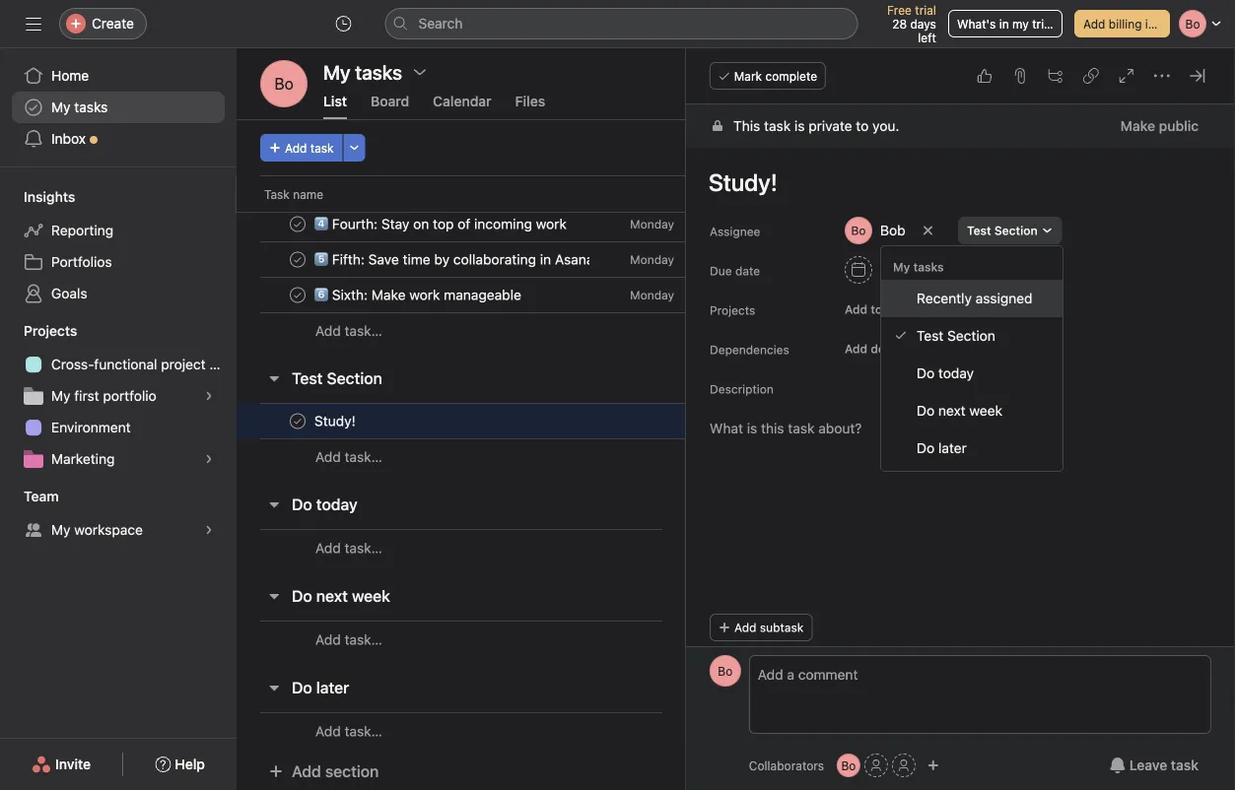 Task type: vqa. For each thing, say whether or not it's contained in the screenshot.
2nd Mark complete image from the bottom
no



Task type: describe. For each thing, give the bounding box(es) containing it.
reporting link
[[12, 215, 225, 246]]

see details, my workspace image
[[203, 524, 215, 536]]

home link
[[12, 60, 225, 92]]

5️⃣ Fifth: Save time by collaborating in Asana text field
[[311, 250, 591, 270]]

search list box
[[385, 8, 858, 39]]

info
[[1145, 17, 1166, 31]]

add left billing
[[1083, 17, 1105, 31]]

add task… inside 'header test section' tree grid
[[315, 449, 382, 465]]

Task Name text field
[[696, 160, 1211, 205]]

environment link
[[12, 412, 225, 444]]

portfolio
[[103, 388, 156, 404]]

add task button
[[260, 134, 343, 162]]

inbox link
[[12, 123, 225, 155]]

4️⃣ Fourth: Stay on top of incoming work text field
[[311, 214, 573, 234]]

6️⃣ Sixth: Make work manageable text field
[[311, 285, 527, 305]]

task… for today
[[345, 540, 382, 556]]

make public button
[[1108, 108, 1211, 144]]

list
[[323, 93, 347, 109]]

1 vertical spatial bo button
[[710, 656, 741, 687]]

reporting
[[51, 222, 113, 239]]

week inside button
[[352, 587, 390, 606]]

0 likes. click to like this task image
[[977, 68, 993, 84]]

add task… for later
[[315, 724, 382, 740]]

1 add task… row from the top
[[237, 312, 759, 349]]

projects
[[885, 303, 932, 316]]

add down the do today button
[[315, 540, 341, 556]]

add a task to this section image
[[392, 371, 408, 386]]

add subtask
[[734, 621, 804, 635]]

0 horizontal spatial do next week
[[292, 587, 390, 606]]

task for this
[[764, 118, 791, 134]]

my workspace link
[[12, 515, 225, 546]]

bob button
[[836, 213, 914, 248]]

test inside popup button
[[967, 224, 991, 238]]

add up the add section button
[[315, 724, 341, 740]]

Completed checkbox
[[286, 410, 310, 433]]

1 horizontal spatial next
[[938, 403, 966, 419]]

study! cell
[[237, 403, 687, 440]]

insights button
[[0, 187, 75, 207]]

see details, marketing image
[[203, 453, 215, 465]]

no due date button
[[836, 252, 967, 288]]

environment
[[51, 419, 131, 436]]

more actions for this task image
[[1154, 68, 1170, 84]]

workspace
[[74, 522, 143, 538]]

leave task button
[[1097, 748, 1211, 784]]

due
[[902, 262, 926, 278]]

tasks inside my tasks link
[[74, 99, 108, 115]]

1 horizontal spatial bo
[[718, 664, 733, 678]]

1 horizontal spatial today
[[938, 365, 974, 381]]

full screen image
[[1119, 68, 1135, 84]]

files
[[515, 93, 545, 109]]

close details image
[[1190, 68, 1206, 84]]

board link
[[371, 93, 409, 119]]

home
[[51, 68, 89, 84]]

show options image
[[412, 64, 428, 80]]

my tasks
[[323, 60, 402, 83]]

add task… for next
[[315, 632, 382, 648]]

main content containing this task is private to you.
[[686, 104, 1235, 785]]

0 vertical spatial do next week
[[917, 403, 1003, 419]]

add task… button for today
[[315, 538, 382, 559]]

header recently assigned tree grid
[[237, 0, 759, 349]]

my first portfolio
[[51, 388, 156, 404]]

1 horizontal spatial my tasks
[[893, 260, 944, 274]]

marketing link
[[12, 444, 225, 475]]

2 monday row from the top
[[237, 242, 759, 278]]

you.
[[872, 118, 899, 134]]

this task is private to you.
[[733, 118, 899, 134]]

collapse task list for this section image for the add task… row related to do today
[[266, 497, 282, 513]]

create
[[92, 15, 134, 32]]

see details, my first portfolio image
[[203, 390, 215, 402]]

task… for next
[[345, 632, 382, 648]]

more actions image
[[349, 142, 360, 154]]

0 horizontal spatial bo
[[274, 74, 293, 93]]

marketing
[[51, 451, 115, 467]]

add down do next week button
[[315, 632, 341, 648]]

task name
[[264, 187, 323, 201]]

history image
[[336, 16, 351, 32]]

add task… button inside 'header test section' tree grid
[[315, 447, 382, 468]]

help button
[[142, 747, 218, 783]]

subtask
[[760, 621, 804, 635]]

in
[[999, 17, 1009, 31]]

portfolios link
[[12, 246, 225, 278]]

test section button
[[958, 217, 1062, 244]]

calendar
[[433, 93, 492, 109]]

collapse task list for this section image for 'header test section' tree grid
[[266, 371, 282, 386]]

do next week button
[[292, 579, 390, 614]]

completed checkbox for 6️⃣ sixth: make work manageable text field
[[286, 283, 310, 307]]

functional
[[94, 356, 157, 373]]

add task… row for do today
[[237, 529, 759, 567]]

completed checkbox for the 5️⃣ fifth: save time by collaborating in asana text field
[[286, 248, 310, 272]]

list link
[[323, 93, 347, 119]]

first
[[74, 388, 99, 404]]

billing
[[1109, 17, 1142, 31]]

mark
[[734, 69, 762, 83]]

date inside dropdown button
[[930, 262, 958, 278]]

trial
[[915, 3, 936, 17]]

invite button
[[19, 747, 104, 783]]

free
[[887, 3, 912, 17]]

0 vertical spatial bo button
[[260, 60, 308, 107]]

add section button
[[260, 754, 387, 790]]

make public
[[1120, 118, 1199, 134]]

Study! text field
[[311, 412, 362, 431]]

add subtask image
[[1048, 68, 1064, 84]]

add task… inside header recently assigned tree grid
[[315, 323, 382, 339]]

make
[[1120, 118, 1155, 134]]

my tasks inside global element
[[51, 99, 108, 115]]

add to projects
[[845, 303, 932, 316]]

3 monday row from the top
[[237, 277, 759, 313]]

due
[[710, 264, 732, 278]]

trial?
[[1032, 17, 1060, 31]]

0 vertical spatial do later
[[917, 440, 967, 456]]

cross-functional project plan
[[51, 356, 236, 373]]

add task
[[285, 141, 334, 155]]

add down add to projects
[[845, 342, 867, 356]]

0 vertical spatial later
[[938, 440, 967, 456]]

insights
[[24, 189, 75, 205]]

1 vertical spatial section
[[947, 328, 995, 344]]

add dependencies
[[845, 342, 951, 356]]

my for my workspace link
[[51, 522, 71, 538]]

assigned
[[976, 290, 1033, 307]]

monday for 5️⃣ fifth: save time by collaborating in asana cell
[[630, 253, 674, 267]]

collapse task list for this section image for do later
[[266, 680, 282, 696]]

add section
[[292, 762, 379, 781]]

complete
[[765, 69, 817, 83]]

create button
[[59, 8, 147, 39]]

28
[[892, 17, 907, 31]]

completed checkbox for 4️⃣ fourth: stay on top of incoming work text field
[[286, 212, 310, 236]]

projects inside dropdown button
[[24, 323, 77, 339]]

do today button
[[292, 487, 358, 522]]

my for my tasks link
[[51, 99, 71, 115]]

projects inside study! dialog
[[710, 304, 755, 317]]

0 horizontal spatial do later
[[292, 679, 349, 697]]

no due date
[[880, 262, 958, 278]]

to inside button
[[871, 303, 882, 316]]

invite
[[55, 757, 91, 773]]



Task type: locate. For each thing, give the bounding box(es) containing it.
add billing info button
[[1074, 10, 1170, 37]]

2 add task… row from the top
[[237, 439, 759, 475]]

4️⃣ fourth: stay on top of incoming work cell
[[237, 206, 687, 242]]

4 add task… button from the top
[[315, 629, 382, 651]]

1 vertical spatial to
[[871, 303, 882, 316]]

bo button down add subtask button
[[710, 656, 741, 687]]

bo button
[[260, 60, 308, 107], [710, 656, 741, 687], [837, 754, 861, 778]]

Completed checkbox
[[286, 212, 310, 236], [286, 248, 310, 272], [286, 283, 310, 307]]

1 add task… button from the top
[[315, 320, 382, 342]]

0 horizontal spatial date
[[735, 264, 760, 278]]

my up inbox
[[51, 99, 71, 115]]

1 vertical spatial completed image
[[286, 248, 310, 272]]

4 add task… row from the top
[[237, 621, 759, 658]]

dependencies
[[871, 342, 951, 356]]

completed image
[[286, 212, 310, 236], [286, 248, 310, 272], [286, 283, 310, 307]]

3 add task… row from the top
[[237, 529, 759, 567]]

section inside button
[[327, 369, 382, 388]]

2 vertical spatial test section
[[292, 369, 382, 388]]

2 vertical spatial bo
[[841, 759, 856, 773]]

collapse task list for this section image left do next week button
[[266, 588, 282, 604]]

1 horizontal spatial date
[[930, 262, 958, 278]]

insights element
[[0, 179, 237, 313]]

test inside button
[[292, 369, 323, 388]]

0 vertical spatial projects
[[710, 304, 755, 317]]

1 vertical spatial today
[[316, 495, 358, 514]]

team
[[24, 488, 59, 505]]

projects up cross-
[[24, 323, 77, 339]]

my inside global element
[[51, 99, 71, 115]]

3 add task… from the top
[[315, 540, 382, 556]]

0 horizontal spatial bo button
[[260, 60, 308, 107]]

test down projects
[[917, 328, 944, 344]]

portfolios
[[51, 254, 112, 270]]

2 vertical spatial monday
[[630, 288, 674, 302]]

mark complete
[[734, 69, 817, 83]]

task
[[764, 118, 791, 134], [310, 141, 334, 155], [1171, 758, 1199, 774]]

what's in my trial?
[[957, 17, 1060, 31]]

monday inside 4️⃣ fourth: stay on top of incoming work 'cell'
[[630, 217, 674, 231]]

0 vertical spatial task
[[764, 118, 791, 134]]

1 vertical spatial bo
[[718, 664, 733, 678]]

bo right collaborators
[[841, 759, 856, 773]]

0 horizontal spatial today
[[316, 495, 358, 514]]

add task… button down study! text box
[[315, 447, 382, 468]]

section left add a task to this section icon
[[327, 369, 382, 388]]

cross-functional project plan link
[[12, 349, 236, 380]]

completed image inside 4️⃣ fourth: stay on top of incoming work 'cell'
[[286, 212, 310, 236]]

2 vertical spatial completed checkbox
[[286, 283, 310, 307]]

1 vertical spatial monday
[[630, 253, 674, 267]]

search button
[[385, 8, 858, 39]]

add task… up do next week button
[[315, 540, 382, 556]]

add task… button up the section
[[315, 721, 382, 743]]

public
[[1159, 118, 1199, 134]]

completed checkbox inside 6️⃣ sixth: make work manageable cell
[[286, 283, 310, 307]]

1 collapse task list for this section image from the top
[[266, 371, 282, 386]]

do today down dependencies
[[917, 365, 974, 381]]

0 vertical spatial collapse task list for this section image
[[266, 371, 282, 386]]

goals
[[51, 285, 87, 302]]

add to projects button
[[836, 296, 941, 323]]

completed image for 4️⃣ fourth: stay on top of incoming work text field
[[286, 212, 310, 236]]

2 vertical spatial section
[[327, 369, 382, 388]]

my inside the teams element
[[51, 522, 71, 538]]

0 horizontal spatial tasks
[[74, 99, 108, 115]]

2 collapse task list for this section image from the top
[[266, 680, 282, 696]]

task left more actions image
[[310, 141, 334, 155]]

add subtask button
[[710, 614, 812, 642]]

task for leave
[[1171, 758, 1199, 774]]

add task… down do next week button
[[315, 632, 382, 648]]

recently assigned option
[[881, 280, 1063, 317]]

1 horizontal spatial do later
[[917, 440, 967, 456]]

0 vertical spatial completed image
[[286, 212, 310, 236]]

leave task
[[1129, 758, 1199, 774]]

1 horizontal spatial test
[[917, 328, 944, 344]]

assignee
[[710, 225, 760, 239]]

0 vertical spatial monday
[[630, 217, 674, 231]]

0 horizontal spatial task
[[310, 141, 334, 155]]

monday inside 5️⃣ fifth: save time by collaborating in asana cell
[[630, 253, 674, 267]]

1 vertical spatial do later
[[292, 679, 349, 697]]

my tasks down home
[[51, 99, 108, 115]]

add task… up the section
[[315, 724, 382, 740]]

task left is
[[764, 118, 791, 134]]

projects element
[[0, 313, 237, 479]]

2 vertical spatial test
[[292, 369, 323, 388]]

study! dialog
[[686, 48, 1235, 791]]

2 task… from the top
[[345, 449, 382, 465]]

due date
[[710, 264, 760, 278]]

1 horizontal spatial projects
[[710, 304, 755, 317]]

dependencies
[[710, 343, 789, 357]]

completed checkbox inside 5️⃣ fifth: save time by collaborating in asana cell
[[286, 248, 310, 272]]

header test section tree grid
[[237, 403, 759, 475]]

3 completed image from the top
[[286, 283, 310, 307]]

0 vertical spatial week
[[969, 403, 1003, 419]]

0 vertical spatial today
[[938, 365, 974, 381]]

is
[[794, 118, 805, 134]]

collapse task list for this section image
[[266, 588, 282, 604], [266, 680, 282, 696]]

1 completed checkbox from the top
[[286, 212, 310, 236]]

monday for 6️⃣ sixth: make work manageable cell
[[630, 288, 674, 302]]

1 monday from the top
[[630, 217, 674, 231]]

monday inside 6️⃣ sixth: make work manageable cell
[[630, 288, 674, 302]]

project
[[161, 356, 206, 373]]

add task… row
[[237, 312, 759, 349], [237, 439, 759, 475], [237, 529, 759, 567], [237, 621, 759, 658], [237, 713, 759, 750]]

2 vertical spatial task
[[1171, 758, 1199, 774]]

my for my first portfolio link
[[51, 388, 71, 404]]

bo left list on the top of the page
[[274, 74, 293, 93]]

team button
[[0, 487, 59, 507]]

today inside button
[[316, 495, 358, 514]]

add task… button up do next week button
[[315, 538, 382, 559]]

1 horizontal spatial task
[[764, 118, 791, 134]]

tasks
[[74, 99, 108, 115], [913, 260, 944, 274]]

0 horizontal spatial later
[[316, 679, 349, 697]]

monday row
[[237, 206, 759, 242], [237, 242, 759, 278], [237, 277, 759, 313]]

0 vertical spatial my tasks
[[51, 99, 108, 115]]

my inside projects element
[[51, 388, 71, 404]]

do today down study! text box
[[292, 495, 358, 514]]

5 add task… row from the top
[[237, 713, 759, 750]]

1 vertical spatial projects
[[24, 323, 77, 339]]

2 horizontal spatial bo
[[841, 759, 856, 773]]

1 task… from the top
[[345, 323, 382, 339]]

monday for 4️⃣ fourth: stay on top of incoming work 'cell'
[[630, 217, 674, 231]]

0 horizontal spatial do today
[[292, 495, 358, 514]]

1 vertical spatial test
[[917, 328, 944, 344]]

1 vertical spatial task
[[310, 141, 334, 155]]

test section button
[[292, 361, 382, 396]]

4 add task… from the top
[[315, 632, 382, 648]]

attachments: add a file to this task, study! image
[[1012, 68, 1028, 84]]

my down bob at right
[[893, 260, 910, 274]]

add task… button inside header recently assigned tree grid
[[315, 320, 382, 342]]

do next week down dependencies
[[917, 403, 1003, 419]]

2 completed checkbox from the top
[[286, 248, 310, 272]]

2 collapse task list for this section image from the top
[[266, 497, 282, 513]]

inbox
[[51, 131, 86, 147]]

add left projects
[[845, 303, 867, 316]]

2 vertical spatial completed image
[[286, 283, 310, 307]]

task…
[[345, 323, 382, 339], [345, 449, 382, 465], [345, 540, 382, 556], [345, 632, 382, 648], [345, 724, 382, 740]]

section
[[994, 224, 1038, 238], [947, 328, 995, 344], [327, 369, 382, 388]]

test section inside popup button
[[967, 224, 1038, 238]]

bo button right collaborators
[[837, 754, 861, 778]]

hide sidebar image
[[26, 16, 41, 32]]

section up assigned
[[994, 224, 1038, 238]]

next inside button
[[316, 587, 348, 606]]

projects button
[[0, 321, 77, 341]]

completed image for 6️⃣ sixth: make work manageable text field
[[286, 283, 310, 307]]

1 horizontal spatial do next week
[[917, 403, 1003, 419]]

tasks down home
[[74, 99, 108, 115]]

main content
[[686, 104, 1235, 785]]

today down study! text box
[[316, 495, 358, 514]]

my tasks link
[[12, 92, 225, 123]]

row
[[237, 403, 759, 440]]

0 vertical spatial test section
[[967, 224, 1038, 238]]

do later button
[[292, 670, 349, 706]]

collapse task list for this section image right plan
[[266, 371, 282, 386]]

add task… for today
[[315, 540, 382, 556]]

add task… row for do next week
[[237, 621, 759, 658]]

task inside the add task 'button'
[[310, 141, 334, 155]]

0 vertical spatial completed checkbox
[[286, 212, 310, 236]]

5 add task… button from the top
[[315, 721, 382, 743]]

add inside 'header test section' tree grid
[[315, 449, 341, 465]]

task… down study! text box
[[345, 449, 382, 465]]

0 vertical spatial do today
[[917, 365, 974, 381]]

add dependencies button
[[836, 335, 960, 363]]

3 monday from the top
[[630, 288, 674, 302]]

test section down "recently"
[[917, 328, 995, 344]]

1 horizontal spatial to
[[871, 303, 882, 316]]

do next week down the do today button
[[292, 587, 390, 606]]

task… inside 'header test section' tree grid
[[345, 449, 382, 465]]

0 vertical spatial bo
[[274, 74, 293, 93]]

global element
[[0, 48, 237, 167]]

0 horizontal spatial to
[[856, 118, 869, 134]]

add left subtask
[[734, 621, 756, 635]]

task… up test section button
[[345, 323, 382, 339]]

section inside popup button
[[994, 224, 1038, 238]]

1 vertical spatial test section
[[917, 328, 995, 344]]

leave
[[1129, 758, 1167, 774]]

task… inside header recently assigned tree grid
[[345, 323, 382, 339]]

5 add task… from the top
[[315, 724, 382, 740]]

add down study! text box
[[315, 449, 341, 465]]

0 horizontal spatial week
[[352, 587, 390, 606]]

1 horizontal spatial bo button
[[710, 656, 741, 687]]

0 vertical spatial section
[[994, 224, 1038, 238]]

recently
[[917, 290, 972, 307]]

completed checkbox inside 4️⃣ fourth: stay on top of incoming work 'cell'
[[286, 212, 310, 236]]

recently assigned
[[917, 290, 1033, 307]]

0 horizontal spatial test
[[292, 369, 323, 388]]

0 vertical spatial test
[[967, 224, 991, 238]]

date
[[930, 262, 958, 278], [735, 264, 760, 278]]

board
[[371, 93, 409, 109]]

5️⃣ fifth: save time by collaborating in asana cell
[[237, 242, 687, 278]]

0 horizontal spatial projects
[[24, 323, 77, 339]]

plan
[[209, 356, 236, 373]]

completed image inside 5️⃣ fifth: save time by collaborating in asana cell
[[286, 248, 310, 272]]

later inside button
[[316, 679, 349, 697]]

left
[[918, 31, 936, 44]]

date up "recently"
[[930, 262, 958, 278]]

my workspace
[[51, 522, 143, 538]]

my
[[1012, 17, 1029, 31]]

1 horizontal spatial later
[[938, 440, 967, 456]]

add or remove collaborators image
[[928, 760, 939, 772]]

section
[[325, 762, 379, 781]]

3 add task… button from the top
[[315, 538, 382, 559]]

collapse task list for this section image for do next week
[[266, 588, 282, 604]]

name
[[293, 187, 323, 201]]

2 add task… button from the top
[[315, 447, 382, 468]]

0 vertical spatial tasks
[[74, 99, 108, 115]]

next down dependencies
[[938, 403, 966, 419]]

my down the "team"
[[51, 522, 71, 538]]

task
[[264, 187, 290, 201]]

1 vertical spatial next
[[316, 587, 348, 606]]

add up task name
[[285, 141, 307, 155]]

add task… button for next
[[315, 629, 382, 651]]

do
[[917, 365, 935, 381], [917, 403, 935, 419], [917, 440, 935, 456], [292, 495, 312, 514], [292, 587, 312, 606], [292, 679, 312, 697]]

test up completed checkbox
[[292, 369, 323, 388]]

completed image
[[286, 410, 310, 433]]

add task… button
[[315, 320, 382, 342], [315, 447, 382, 468], [315, 538, 382, 559], [315, 629, 382, 651], [315, 721, 382, 743]]

projects down due date
[[710, 304, 755, 317]]

today
[[938, 365, 974, 381], [316, 495, 358, 514]]

my first portfolio link
[[12, 380, 225, 412]]

1 collapse task list for this section image from the top
[[266, 588, 282, 604]]

5 task… from the top
[[345, 724, 382, 740]]

1 vertical spatial do today
[[292, 495, 358, 514]]

1 add task… from the top
[[315, 323, 382, 339]]

bo button left list on the top of the page
[[260, 60, 308, 107]]

1 vertical spatial collapse task list for this section image
[[266, 680, 282, 696]]

monday
[[630, 217, 674, 231], [630, 253, 674, 267], [630, 288, 674, 302]]

add task… down study! text box
[[315, 449, 382, 465]]

task… down do next week button
[[345, 632, 382, 648]]

add task… up test section button
[[315, 323, 382, 339]]

2 vertical spatial bo button
[[837, 754, 861, 778]]

1 horizontal spatial do today
[[917, 365, 974, 381]]

2 horizontal spatial bo button
[[837, 754, 861, 778]]

1 completed image from the top
[[286, 212, 310, 236]]

task… for later
[[345, 724, 382, 740]]

goals link
[[12, 278, 225, 310]]

2 add task… from the top
[[315, 449, 382, 465]]

this
[[733, 118, 760, 134]]

to left "you."
[[856, 118, 869, 134]]

add task… button for later
[[315, 721, 382, 743]]

2 horizontal spatial test
[[967, 224, 991, 238]]

bo
[[274, 74, 293, 93], [718, 664, 733, 678], [841, 759, 856, 773]]

6️⃣ sixth: make work manageable cell
[[237, 277, 687, 313]]

1 monday row from the top
[[237, 206, 759, 242]]

add task… row for do later
[[237, 713, 759, 750]]

mark complete button
[[710, 62, 826, 90]]

1 vertical spatial tasks
[[913, 260, 944, 274]]

private
[[808, 118, 852, 134]]

2 horizontal spatial task
[[1171, 758, 1199, 774]]

1 vertical spatial do next week
[[292, 587, 390, 606]]

next down the do today button
[[316, 587, 348, 606]]

0 vertical spatial collapse task list for this section image
[[266, 588, 282, 604]]

bo down add subtask button
[[718, 664, 733, 678]]

to left projects
[[871, 303, 882, 316]]

0 horizontal spatial next
[[316, 587, 348, 606]]

collapse task list for this section image
[[266, 371, 282, 386], [266, 497, 282, 513]]

remove assignee image
[[922, 225, 934, 237]]

date right due
[[735, 264, 760, 278]]

calendar link
[[433, 93, 492, 119]]

tasks up "recently"
[[913, 260, 944, 274]]

search
[[418, 15, 463, 32]]

today down dependencies
[[938, 365, 974, 381]]

add inside header recently assigned tree grid
[[315, 323, 341, 339]]

days
[[910, 17, 936, 31]]

task inside 'leave task' "button"
[[1171, 758, 1199, 774]]

collaborators
[[749, 759, 824, 773]]

test section up assigned
[[967, 224, 1038, 238]]

do later
[[917, 440, 967, 456], [292, 679, 349, 697]]

copy task link image
[[1083, 68, 1099, 84]]

task… up the section
[[345, 724, 382, 740]]

add up test section button
[[315, 323, 341, 339]]

add left the section
[[292, 762, 321, 781]]

task for add
[[310, 141, 334, 155]]

4 task… from the top
[[345, 632, 382, 648]]

0 vertical spatial to
[[856, 118, 869, 134]]

1 vertical spatial week
[[352, 587, 390, 606]]

1 vertical spatial completed checkbox
[[286, 248, 310, 272]]

task right leave
[[1171, 758, 1199, 774]]

what's
[[957, 17, 996, 31]]

projects
[[710, 304, 755, 317], [24, 323, 77, 339]]

teams element
[[0, 479, 237, 550]]

1 vertical spatial collapse task list for this section image
[[266, 497, 282, 513]]

1 horizontal spatial week
[[969, 403, 1003, 419]]

add task… button down do next week button
[[315, 629, 382, 651]]

section down recently assigned option
[[947, 328, 995, 344]]

test section up study! text box
[[292, 369, 382, 388]]

task name row
[[237, 175, 759, 212]]

my
[[51, 99, 71, 115], [893, 260, 910, 274], [51, 388, 71, 404], [51, 522, 71, 538]]

collapse task list for this section image left the do today button
[[266, 497, 282, 513]]

my tasks down remove assignee "icon" at the top
[[893, 260, 944, 274]]

test section
[[967, 224, 1038, 238], [917, 328, 995, 344], [292, 369, 382, 388]]

description
[[710, 382, 774, 396]]

help
[[175, 757, 205, 773]]

3 completed checkbox from the top
[[286, 283, 310, 307]]

completed image for the 5️⃣ fifth: save time by collaborating in asana text field
[[286, 248, 310, 272]]

task… up do next week button
[[345, 540, 382, 556]]

2 monday from the top
[[630, 253, 674, 267]]

add inside button
[[734, 621, 756, 635]]

1 vertical spatial later
[[316, 679, 349, 697]]

1 vertical spatial my tasks
[[893, 260, 944, 274]]

what's in my trial? button
[[948, 10, 1063, 37]]

add inside button
[[292, 762, 321, 781]]

0 horizontal spatial my tasks
[[51, 99, 108, 115]]

add task… button up test section button
[[315, 320, 382, 342]]

3 task… from the top
[[345, 540, 382, 556]]

test right remove assignee "icon" at the top
[[967, 224, 991, 238]]

0 vertical spatial next
[[938, 403, 966, 419]]

1 horizontal spatial tasks
[[913, 260, 944, 274]]

add billing info
[[1083, 17, 1166, 31]]

next
[[938, 403, 966, 419], [316, 587, 348, 606]]

completed image inside 6️⃣ sixth: make work manageable cell
[[286, 283, 310, 307]]

files link
[[515, 93, 545, 119]]

cross-
[[51, 356, 94, 373]]

collapse task list for this section image left the do later button
[[266, 680, 282, 696]]

later
[[938, 440, 967, 456], [316, 679, 349, 697]]

no
[[880, 262, 898, 278]]

2 completed image from the top
[[286, 248, 310, 272]]

my left first
[[51, 388, 71, 404]]

bob
[[880, 222, 905, 239]]



